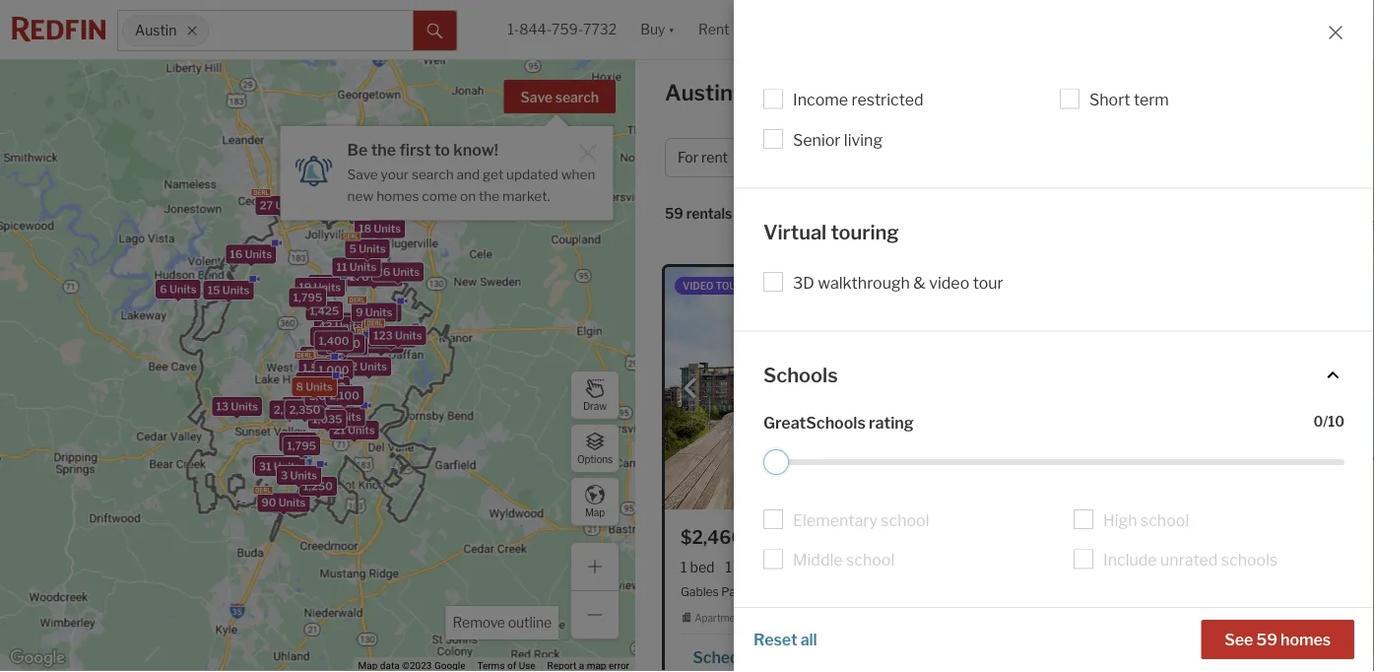 Task type: vqa. For each thing, say whether or not it's contained in the screenshot.
"Property details" Tab
no



Task type: describe. For each thing, give the bounding box(es) containing it.
2,800
[[300, 381, 332, 393]]

schedule
[[693, 647, 762, 666]]

be the first to know! dialog
[[280, 114, 614, 220]]

schools link
[[764, 362, 1345, 389]]

townhome
[[1003, 149, 1076, 166]]

short term
[[1090, 91, 1170, 110]]

map button
[[571, 477, 620, 526]]

0 vertical spatial 3 units
[[307, 389, 344, 402]]

27 units
[[260, 199, 303, 212]]

income
[[793, 91, 849, 110]]

8
[[296, 380, 303, 393]]

austin for austin rentals
[[665, 79, 733, 106]]

when
[[562, 166, 596, 182]]

walk
[[764, 641, 811, 665]]

19 units
[[299, 281, 341, 294]]

176 units
[[350, 271, 399, 283]]

3,500
[[309, 388, 341, 401]]

1 vertical spatial 1,795
[[287, 440, 316, 452]]

income restricted
[[793, 91, 924, 110]]

30 units
[[304, 386, 348, 399]]

1-844-759-7732
[[508, 21, 617, 38]]

0 horizontal spatial 16 units
[[230, 248, 272, 260]]

14 units
[[370, 331, 413, 344]]

90 units
[[261, 496, 306, 509]]

on
[[460, 188, 476, 204]]

come
[[422, 188, 457, 204]]

save your search and get updated when new homes come on the market.
[[347, 166, 596, 204]]

rent
[[702, 149, 728, 166]]

1,800
[[314, 330, 345, 343]]

photo of 800 w 38th st, austin, tx 78705 image
[[1013, 267, 1342, 510]]

&
[[914, 273, 926, 293]]

first
[[400, 140, 431, 159]]

see 59 homes button
[[1202, 620, 1355, 659]]

school for elementary school
[[881, 511, 930, 530]]

score®
[[816, 641, 881, 665]]

5
[[349, 242, 357, 255]]

schools
[[1222, 551, 1278, 570]]

27
[[260, 199, 273, 212]]

rating
[[869, 413, 914, 433]]

678-829 sq ft
[[1123, 559, 1213, 576]]

photo of 111 sandra muraida way, austin, tx 78703 image
[[665, 267, 994, 510]]

0 horizontal spatial 6
[[160, 283, 167, 295]]

0 vertical spatial 2
[[363, 337, 370, 350]]

unrated
[[1161, 551, 1218, 570]]

1 horizontal spatial 6
[[313, 398, 320, 410]]

1 vertical spatial 21
[[334, 424, 346, 437]]

4,400
[[300, 380, 333, 393]]

save for save your search and get updated when new homes come on the market.
[[347, 166, 378, 182]]

outline
[[508, 614, 552, 631]]

include unrated schools
[[1104, 551, 1278, 570]]

be the first to know!
[[347, 140, 499, 159]]

0 vertical spatial tour
[[973, 273, 1004, 293]]

apartment
[[695, 612, 745, 624]]

homes inside button
[[1281, 630, 1331, 649]]

1 horizontal spatial 15 units
[[257, 458, 299, 471]]

bath for 656-
[[735, 559, 764, 576]]

options button
[[571, 424, 620, 473]]

short
[[1090, 91, 1131, 110]]

34 units
[[315, 360, 359, 373]]

2,995
[[300, 375, 331, 388]]

video
[[930, 273, 970, 293]]

0 /10
[[1314, 413, 1345, 430]]

1 vertical spatial 2 units
[[351, 360, 387, 373]]

26 units
[[376, 266, 420, 278]]

include
[[1104, 551, 1158, 570]]

1,527
[[303, 361, 331, 374]]

•
[[742, 207, 747, 223]]

0
[[1314, 413, 1324, 430]]

0 vertical spatial 21 units
[[356, 306, 397, 319]]

austin for austin
[[135, 22, 177, 39]]

new
[[347, 188, 374, 204]]

1,035
[[313, 413, 343, 426]]

/mo for $2,460+ /mo
[[758, 526, 791, 548]]

walk score®
[[764, 641, 881, 665]]

43
[[318, 320, 333, 333]]

ft for 656-907 sq ft
[[856, 559, 866, 576]]

remove
[[453, 614, 505, 631]]

homes inside save your search and get updated when new homes come on the market.
[[377, 188, 419, 204]]

1,459
[[286, 400, 316, 413]]

rentals
[[738, 79, 817, 106]]

829
[[1155, 559, 1182, 576]]

1 vertical spatial 15
[[322, 339, 334, 352]]

schools
[[764, 363, 838, 387]]

34
[[315, 360, 330, 373]]

remove outline
[[453, 614, 552, 631]]

1 vertical spatial 2,100
[[330, 389, 360, 402]]

13 units
[[216, 400, 258, 413]]

1 vertical spatial 3 units
[[281, 469, 317, 482]]

greatschools rating
[[764, 413, 914, 433]]

middle
[[793, 551, 843, 570]]

$2,460+
[[681, 526, 754, 548]]

ft for 678-829 sq ft
[[1203, 559, 1213, 576]]

1 horizontal spatial 15
[[257, 458, 269, 471]]

1 vertical spatial 16
[[322, 322, 334, 335]]

11 units
[[337, 260, 377, 273]]

sq for 829
[[1184, 559, 1200, 576]]

0 vertical spatial 1,795
[[293, 291, 322, 304]]

virtual touring
[[764, 220, 900, 244]]

a
[[765, 647, 774, 666]]

2,350
[[289, 404, 321, 417]]

austin rentals
[[665, 79, 817, 106]]

touring
[[831, 220, 900, 244]]

submit search image
[[427, 23, 443, 39]]

price
[[787, 149, 820, 166]]

reset all
[[754, 630, 818, 649]]

term
[[1134, 91, 1170, 110]]

0 horizontal spatial 2
[[351, 360, 358, 373]]

1 vertical spatial 1,250
[[303, 480, 333, 493]]

1 for 678-829 sq ft
[[1074, 559, 1080, 576]]

elementary school
[[793, 511, 930, 530]]



Task type: locate. For each thing, give the bounding box(es) containing it.
your
[[381, 166, 409, 182]]

21 units down "28 units" on the bottom of the page
[[334, 424, 375, 437]]

1 left bed on the right bottom of the page
[[681, 559, 687, 576]]

schedule a tour
[[693, 647, 808, 666]]

1 horizontal spatial homes
[[1281, 630, 1331, 649]]

15 units down 43 units
[[322, 339, 364, 352]]

see 59 homes
[[1225, 630, 1331, 649]]

school right elementary
[[881, 511, 930, 530]]

97 units
[[327, 336, 371, 349]]

save up "new"
[[347, 166, 378, 182]]

1 bath up park
[[726, 559, 764, 576]]

condo,
[[954, 149, 1000, 166]]

school right high
[[1141, 511, 1190, 530]]

1 bath for 678-829 sq ft
[[1074, 559, 1112, 576]]

907
[[808, 559, 835, 576]]

21 units up 123
[[356, 306, 397, 319]]

1 horizontal spatial 21
[[356, 306, 368, 319]]

1 horizontal spatial 2
[[363, 337, 370, 350]]

18 units
[[359, 222, 401, 235]]

0 horizontal spatial 15 units
[[208, 284, 250, 297]]

0 horizontal spatial tour
[[777, 647, 808, 666]]

15 left 19
[[208, 284, 220, 297]]

0 vertical spatial 2 units
[[363, 337, 400, 350]]

reset
[[754, 630, 798, 649]]

save
[[521, 89, 553, 106], [347, 166, 378, 182]]

(512) 900-5687
[[1194, 647, 1316, 666]]

austin up for rent
[[665, 79, 733, 106]]

1 horizontal spatial sq
[[1184, 559, 1200, 576]]

1 sq from the left
[[838, 559, 853, 576]]

2,400
[[314, 380, 346, 393]]

homes right 900-
[[1281, 630, 1331, 649]]

2 vertical spatial 15 units
[[257, 458, 299, 471]]

1 vertical spatial 6 units
[[313, 398, 349, 410]]

1 horizontal spatial 16 units
[[322, 322, 364, 335]]

draw
[[583, 400, 607, 412]]

1 vertical spatial the
[[479, 188, 500, 204]]

2 units down 9 units
[[363, 337, 400, 350]]

0 vertical spatial save
[[521, 89, 553, 106]]

0 horizontal spatial 1 bath
[[726, 559, 764, 576]]

0 horizontal spatial 1
[[681, 559, 687, 576]]

900-
[[1235, 647, 1274, 666]]

15 units down '1,595'
[[257, 458, 299, 471]]

tower
[[750, 584, 784, 598]]

austin left remove austin icon on the left of the page
[[135, 22, 177, 39]]

2 horizontal spatial 1
[[1074, 559, 1080, 576]]

1,250 up 90 units
[[303, 480, 333, 493]]

updated
[[507, 166, 559, 182]]

search up the come
[[412, 166, 454, 182]]

9
[[356, 306, 363, 319]]

0 horizontal spatial ft
[[856, 559, 866, 576]]

59 inside button
[[1257, 630, 1278, 649]]

save for save search
[[521, 89, 553, 106]]

1 bath down the $1,534+ /mo
[[1074, 559, 1112, 576]]

2 left 14
[[363, 337, 370, 350]]

search inside save search button
[[556, 89, 599, 106]]

0 horizontal spatial /mo
[[758, 526, 791, 548]]

school for middle school
[[847, 551, 895, 570]]

28 units
[[318, 411, 361, 423]]

1 vertical spatial 15 units
[[322, 339, 364, 352]]

1,400
[[319, 335, 349, 347]]

ft right 907
[[856, 559, 866, 576]]

0 horizontal spatial 59
[[665, 205, 684, 222]]

1 vertical spatial homes
[[1281, 630, 1331, 649]]

29
[[332, 316, 346, 329]]

15 up 90
[[257, 458, 269, 471]]

0 vertical spatial 15 units
[[208, 284, 250, 297]]

tour right video
[[973, 273, 1004, 293]]

1 horizontal spatial 3
[[307, 389, 314, 402]]

0 vertical spatial homes
[[377, 188, 419, 204]]

save down 844-
[[521, 89, 553, 106]]

market.
[[503, 188, 550, 204]]

1 vertical spatial 3
[[281, 469, 288, 482]]

18
[[359, 222, 372, 235]]

$1,534+
[[1029, 526, 1099, 548]]

1 vertical spatial save
[[347, 166, 378, 182]]

1,595
[[283, 436, 313, 449]]

1 horizontal spatial 1 bath
[[1074, 559, 1112, 576]]

0 horizontal spatial sq
[[838, 559, 853, 576]]

save inside save your search and get updated when new homes come on the market.
[[347, 166, 378, 182]]

21 right 29
[[356, 306, 368, 319]]

0 vertical spatial 6 units
[[160, 283, 197, 295]]

30
[[304, 386, 319, 399]]

schedule a tour button
[[681, 640, 828, 670]]

0 horizontal spatial 15
[[208, 284, 220, 297]]

save inside button
[[521, 89, 553, 106]]

15 units left 19
[[208, 284, 250, 297]]

0 horizontal spatial save
[[347, 166, 378, 182]]

1,250 down 43 units
[[331, 338, 361, 350]]

2,100 right 19
[[312, 278, 342, 291]]

1 vertical spatial austin
[[665, 79, 733, 106]]

1 horizontal spatial 6 units
[[313, 398, 349, 410]]

ft right the 829
[[1203, 559, 1213, 576]]

59 inside 59 rentals •
[[665, 205, 684, 222]]

1 vertical spatial 16 units
[[322, 322, 364, 335]]

1 horizontal spatial 1
[[726, 559, 732, 576]]

16
[[230, 248, 243, 260], [322, 322, 334, 335]]

sq for 907
[[838, 559, 853, 576]]

2 horizontal spatial 15 units
[[322, 339, 364, 352]]

0 horizontal spatial 16
[[230, 248, 243, 260]]

1
[[681, 559, 687, 576], [726, 559, 732, 576], [1074, 559, 1080, 576]]

1 bed
[[681, 559, 715, 576]]

19
[[299, 281, 312, 294]]

gables park tower
[[681, 584, 784, 598]]

0 horizontal spatial austin
[[135, 22, 177, 39]]

sq right the 829
[[1184, 559, 1200, 576]]

1 horizontal spatial 59
[[1257, 630, 1278, 649]]

0 horizontal spatial the
[[371, 140, 396, 159]]

0 horizontal spatial 6 units
[[160, 283, 197, 295]]

previous button image
[[681, 379, 701, 398]]

2 sq from the left
[[1184, 559, 1200, 576]]

97
[[327, 336, 341, 349]]

0 vertical spatial 3
[[307, 389, 314, 402]]

0 vertical spatial 59
[[665, 205, 684, 222]]

the right "be"
[[371, 140, 396, 159]]

2 /mo from the left
[[1103, 526, 1136, 548]]

bath up park
[[735, 559, 764, 576]]

0 horizontal spatial homes
[[377, 188, 419, 204]]

0 vertical spatial 1,250
[[331, 338, 361, 350]]

(512)
[[1194, 647, 1232, 666]]

0 vertical spatial 16 units
[[230, 248, 272, 260]]

the
[[371, 140, 396, 159], [479, 188, 500, 204]]

3 1 from the left
[[1074, 559, 1080, 576]]

1 horizontal spatial ft
[[1203, 559, 1213, 576]]

1 vertical spatial 59
[[1257, 630, 1278, 649]]

0 horizontal spatial 21
[[334, 424, 346, 437]]

tour inside button
[[777, 647, 808, 666]]

reset all button
[[754, 620, 818, 659]]

1 bath from the left
[[735, 559, 764, 576]]

0 horizontal spatial search
[[412, 166, 454, 182]]

1 up gables park tower
[[726, 559, 732, 576]]

656-
[[775, 559, 808, 576]]

0 horizontal spatial 3
[[281, 469, 288, 482]]

all
[[801, 630, 818, 649]]

save search
[[521, 89, 599, 106]]

0 vertical spatial 2,100
[[312, 278, 342, 291]]

video
[[683, 280, 714, 292]]

None search field
[[209, 11, 414, 50]]

google image
[[5, 646, 70, 671]]

16 units down '27'
[[230, 248, 272, 260]]

1 horizontal spatial save
[[521, 89, 553, 106]]

2 ft from the left
[[1203, 559, 1213, 576]]

0 vertical spatial 21
[[356, 306, 368, 319]]

1-844-759-7732 link
[[508, 21, 617, 38]]

2 bath from the left
[[1083, 559, 1112, 576]]

3 units
[[307, 389, 344, 402], [281, 469, 317, 482]]

1,795 up 1,425 at the left of the page
[[293, 291, 322, 304]]

1 horizontal spatial 16
[[322, 322, 334, 335]]

park
[[722, 584, 747, 598]]

search inside save your search and get updated when new homes come on the market.
[[412, 166, 454, 182]]

1 vertical spatial search
[[412, 166, 454, 182]]

2 units down 14
[[351, 360, 387, 373]]

0 horizontal spatial bath
[[735, 559, 764, 576]]

3 right 31 at the bottom left of page
[[281, 469, 288, 482]]

1 ft from the left
[[856, 559, 866, 576]]

1,000
[[319, 363, 349, 376]]

16 units up 97 units
[[322, 322, 364, 335]]

2,300
[[274, 404, 305, 417]]

0 vertical spatial 16
[[230, 248, 243, 260]]

senior
[[793, 131, 841, 150]]

0 vertical spatial 6
[[160, 283, 167, 295]]

2 1 from the left
[[726, 559, 732, 576]]

tour right a
[[777, 647, 808, 666]]

1 bath for 656-907 sq ft
[[726, 559, 764, 576]]

2,100 up "28 units" on the bottom of the page
[[330, 389, 360, 402]]

bath down the $1,534+ /mo
[[1083, 559, 1112, 576]]

/10
[[1324, 413, 1345, 430]]

3
[[307, 389, 314, 402], [281, 469, 288, 482]]

/mo for $1,534+ /mo
[[1103, 526, 1136, 548]]

1 vertical spatial tour
[[777, 647, 808, 666]]

apartment, condo, townhome
[[876, 149, 1076, 166]]

school down the elementary school
[[847, 551, 895, 570]]

1 horizontal spatial /mo
[[1103, 526, 1136, 548]]

1 /mo from the left
[[758, 526, 791, 548]]

homes down your
[[377, 188, 419, 204]]

1 vertical spatial 6
[[313, 398, 320, 410]]

0 vertical spatial 15
[[208, 284, 220, 297]]

13
[[216, 400, 229, 413]]

59 rentals •
[[665, 205, 747, 223]]

15 down 43
[[322, 339, 334, 352]]

11
[[337, 260, 347, 273]]

9 units
[[356, 306, 393, 319]]

1,425
[[310, 304, 339, 317]]

1 horizontal spatial austin
[[665, 79, 733, 106]]

gables
[[681, 584, 719, 598]]

0 vertical spatial search
[[556, 89, 599, 106]]

remove austin image
[[186, 25, 198, 36]]

0 vertical spatial austin
[[135, 22, 177, 39]]

2 right 1,000
[[351, 360, 358, 373]]

options
[[577, 454, 613, 465]]

greatschools
[[764, 413, 866, 433]]

the inside save your search and get updated when new homes come on the market.
[[479, 188, 500, 204]]

map
[[585, 507, 605, 519]]

12 units
[[305, 350, 346, 363]]

1 1 bath from the left
[[726, 559, 764, 576]]

21 units
[[356, 306, 397, 319], [334, 424, 375, 437]]

/mo up 656-
[[758, 526, 791, 548]]

$1,534+ /mo
[[1029, 526, 1136, 548]]

map region
[[0, 0, 833, 671]]

1 horizontal spatial bath
[[1083, 559, 1112, 576]]

21 down "28 units" on the bottom of the page
[[334, 424, 346, 437]]

3d walkthrough & video tour
[[793, 273, 1004, 293]]

0 vertical spatial the
[[371, 140, 396, 159]]

for rent button
[[665, 138, 766, 177]]

2
[[363, 337, 370, 350], [351, 360, 358, 373]]

3 right 8
[[307, 389, 314, 402]]

$2,460+ /mo
[[681, 526, 791, 548]]

tour
[[716, 280, 744, 292]]

None range field
[[764, 450, 1345, 476]]

31
[[259, 460, 271, 473]]

the right on
[[479, 188, 500, 204]]

1 vertical spatial 21 units
[[334, 424, 375, 437]]

5 units
[[349, 242, 386, 255]]

678-
[[1123, 559, 1155, 576]]

1 horizontal spatial the
[[479, 188, 500, 204]]

sq
[[838, 559, 853, 576], [1184, 559, 1200, 576]]

1 horizontal spatial search
[[556, 89, 599, 106]]

high school
[[1104, 511, 1190, 530]]

2 1 bath from the left
[[1074, 559, 1112, 576]]

/mo up include
[[1103, 526, 1136, 548]]

1 down the $1,534+ /mo
[[1074, 559, 1080, 576]]

1,795 up 31 units at the bottom of page
[[287, 440, 316, 452]]

1 horizontal spatial tour
[[973, 273, 1004, 293]]

school for high school
[[1141, 511, 1190, 530]]

sq right 907
[[838, 559, 853, 576]]

search down 759-
[[556, 89, 599, 106]]

90
[[261, 496, 276, 509]]

for
[[678, 149, 699, 166]]

1,250
[[331, 338, 361, 350], [303, 480, 333, 493]]

176
[[350, 271, 369, 283]]

1 vertical spatial 2
[[351, 360, 358, 373]]

2 vertical spatial 15
[[257, 458, 269, 471]]

21
[[356, 306, 368, 319], [334, 424, 346, 437]]

bath for 678-
[[1083, 559, 1112, 576]]

1 for 656-907 sq ft
[[726, 559, 732, 576]]

restricted
[[852, 91, 924, 110]]

middle school
[[793, 551, 895, 570]]

2 horizontal spatial 15
[[322, 339, 334, 352]]

units
[[276, 199, 303, 212], [374, 222, 401, 235], [359, 242, 386, 255], [245, 248, 272, 260], [350, 260, 377, 273], [393, 266, 420, 278], [371, 271, 399, 283], [314, 281, 341, 294], [169, 283, 197, 295], [223, 284, 250, 297], [365, 306, 393, 319], [370, 306, 397, 319], [349, 316, 376, 329], [335, 320, 362, 333], [337, 322, 364, 335], [395, 329, 422, 342], [385, 331, 413, 344], [344, 336, 371, 349], [373, 337, 400, 350], [336, 339, 364, 352], [319, 350, 346, 363], [332, 360, 359, 373], [360, 360, 387, 373], [306, 380, 333, 393], [321, 386, 348, 399], [317, 389, 344, 402], [322, 398, 349, 410], [231, 400, 258, 413], [334, 411, 361, 423], [348, 424, 375, 437], [271, 458, 299, 471], [274, 460, 301, 473], [290, 469, 317, 482], [279, 496, 306, 509]]

to
[[435, 140, 450, 159]]

1 1 from the left
[[681, 559, 687, 576]]



